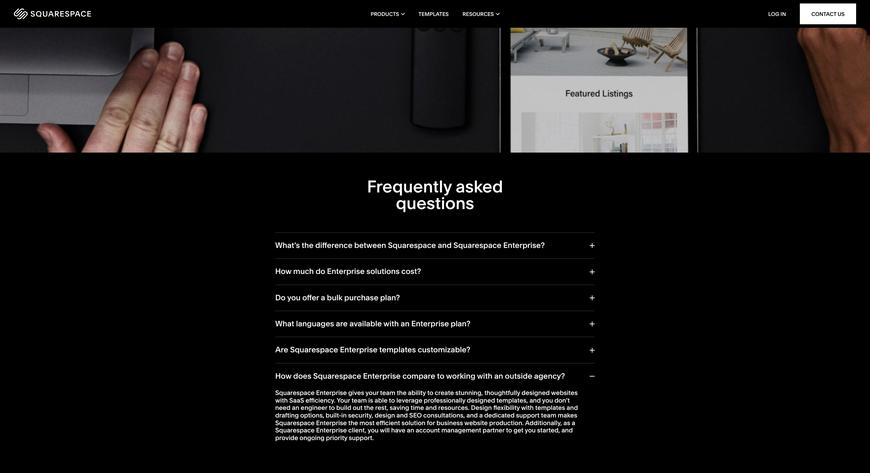 Task type: locate. For each thing, give the bounding box(es) containing it.
the right the out
[[364, 404, 374, 412]]

business
[[436, 419, 463, 427]]

background image of various tech objects on desk with real estate website opened on ipad image
[[0, 0, 870, 153]]

a right 'as'
[[572, 419, 575, 427]]

plan? up the customizable?
[[451, 320, 470, 329]]

a
[[321, 293, 325, 303], [479, 412, 483, 420], [572, 419, 575, 427]]

you left don't
[[542, 397, 553, 405]]

dedicated
[[484, 412, 515, 420]]

how left does
[[275, 372, 291, 381]]

much
[[293, 267, 314, 277]]

templates up additionally,
[[535, 404, 565, 412]]

out
[[353, 404, 363, 412]]

squarespace
[[388, 241, 436, 250], [453, 241, 501, 250], [290, 346, 338, 355], [313, 372, 361, 381], [275, 389, 315, 397], [275, 419, 315, 427], [275, 427, 315, 435]]

working
[[446, 372, 475, 381]]

saas
[[289, 397, 304, 405]]

contact
[[811, 11, 836, 17]]

an
[[401, 320, 410, 329], [494, 372, 503, 381], [292, 404, 299, 412], [407, 427, 414, 435]]

enterprise down built-
[[316, 427, 347, 435]]

enterprise
[[327, 267, 365, 277], [411, 320, 449, 329], [340, 346, 378, 355], [363, 372, 401, 381], [316, 389, 347, 397], [316, 419, 347, 427], [316, 427, 347, 435]]

efficient
[[376, 419, 400, 427]]

production.
[[489, 419, 524, 427]]

squarespace logo link
[[14, 8, 182, 19]]

you right do
[[287, 293, 301, 303]]

0 vertical spatial how
[[275, 267, 291, 277]]

rest,
[[375, 404, 388, 412]]

in
[[341, 412, 347, 420]]

management
[[441, 427, 481, 435]]

account
[[416, 427, 440, 435]]

design
[[471, 404, 492, 412]]

how
[[275, 267, 291, 277], [275, 372, 291, 381]]

provide
[[275, 434, 298, 442]]

does
[[293, 372, 311, 381]]

get
[[514, 427, 523, 435]]

to left build at left
[[329, 404, 335, 412]]

us
[[838, 11, 845, 17]]

need
[[275, 404, 290, 412]]

products button
[[371, 0, 405, 28]]

templates
[[379, 346, 416, 355], [535, 404, 565, 412]]

a left the bulk
[[321, 293, 325, 303]]

1 how from the top
[[275, 267, 291, 277]]

designed down agency?
[[522, 389, 550, 397]]

a left dedicated
[[479, 412, 483, 420]]

and
[[438, 241, 452, 250], [529, 397, 541, 405], [425, 404, 437, 412], [567, 404, 578, 412], [396, 412, 408, 420], [466, 412, 478, 420], [561, 427, 573, 435]]

options,
[[300, 412, 324, 420]]

gives
[[348, 389, 364, 397]]

with
[[383, 320, 399, 329], [477, 372, 492, 381], [275, 397, 288, 405], [521, 404, 534, 412]]

2 how from the top
[[275, 372, 291, 381]]

enterprise up your
[[363, 372, 401, 381]]

most
[[359, 419, 375, 427]]

additionally,
[[525, 419, 562, 427]]

plan? down solutions
[[380, 293, 400, 303]]

difference
[[315, 241, 352, 250]]

frequently
[[367, 176, 452, 197]]

what languages are available with an enterprise plan?
[[275, 320, 470, 329]]

0 vertical spatial plan?
[[380, 293, 400, 303]]

between
[[354, 241, 386, 250]]

log
[[768, 11, 779, 17]]

0 horizontal spatial templates
[[379, 346, 416, 355]]

to
[[437, 372, 444, 381], [427, 389, 433, 397], [389, 397, 395, 405], [329, 404, 335, 412], [506, 427, 512, 435]]

templates
[[419, 11, 449, 17]]

team left is
[[352, 397, 367, 405]]

1 vertical spatial how
[[275, 372, 291, 381]]

team right your
[[380, 389, 395, 397]]

flexibility
[[493, 404, 520, 412]]

templates up compare
[[379, 346, 416, 355]]

seo
[[409, 412, 422, 420]]

you left will
[[368, 427, 379, 435]]

how left much
[[275, 267, 291, 277]]

the up saving
[[397, 389, 406, 397]]

team
[[380, 389, 395, 397], [352, 397, 367, 405], [541, 412, 556, 420]]

to right 'ability'
[[427, 389, 433, 397]]

for
[[427, 419, 435, 427]]

engineer
[[301, 404, 327, 412]]

you right 'get'
[[525, 427, 536, 435]]

products
[[371, 11, 399, 17]]

are
[[275, 346, 288, 355]]

designed up website
[[467, 397, 495, 405]]

time
[[411, 404, 424, 412]]

will
[[380, 427, 390, 435]]

websites
[[551, 389, 578, 397]]

compare
[[402, 372, 435, 381]]

create
[[435, 389, 454, 397]]

enterprise up "priority"
[[316, 419, 347, 427]]

client,
[[348, 427, 366, 435]]

1 vertical spatial plan?
[[451, 320, 470, 329]]

0 horizontal spatial team
[[352, 397, 367, 405]]

1 vertical spatial templates
[[535, 404, 565, 412]]

makes
[[558, 412, 577, 420]]

have
[[391, 427, 405, 435]]

templates link
[[419, 0, 449, 28]]

customizable?
[[418, 346, 470, 355]]

team up "started,"
[[541, 412, 556, 420]]

what's the difference between squarespace and squarespace enterprise?
[[275, 241, 545, 250]]

do
[[316, 267, 325, 277]]

squarespace logo image
[[14, 8, 91, 19]]

built-
[[326, 412, 341, 420]]

enterprise?
[[503, 241, 545, 250]]

the right in
[[348, 419, 358, 427]]

0 horizontal spatial designed
[[467, 397, 495, 405]]

1 horizontal spatial templates
[[535, 404, 565, 412]]

available
[[349, 320, 382, 329]]

languages
[[296, 320, 334, 329]]

designed
[[522, 389, 550, 397], [467, 397, 495, 405]]

you
[[287, 293, 301, 303], [542, 397, 553, 405], [368, 427, 379, 435], [525, 427, 536, 435]]



Task type: vqa. For each thing, say whether or not it's contained in the screenshot.
ASKED
yes



Task type: describe. For each thing, give the bounding box(es) containing it.
design
[[375, 412, 395, 420]]

do
[[275, 293, 286, 303]]

the right what's
[[302, 241, 314, 250]]

templates inside squarespace enterprise gives your team the ability to create stunning, thoughtfully designed websites with saas efficiency. your team is able to leverage professionally designed templates, and you don't need an engineer to build out the rest, saving time and resources. design flexibility with templates and drafting options, built-in security, design and seo consultations, and a dedicated support team makes squarespace enterprise the most efficient solution for business website production. additionally, as a squarespace enterprise client, you will have an account management partner to get you started, and provide ongoing priority support.
[[535, 404, 565, 412]]

with right flexibility
[[521, 404, 534, 412]]

purchase
[[344, 293, 378, 303]]

to up create
[[437, 372, 444, 381]]

enterprise up build at left
[[316, 389, 347, 397]]

solution
[[402, 419, 425, 427]]

enterprise up the customizable?
[[411, 320, 449, 329]]

don't
[[554, 397, 570, 405]]

do you offer a bulk purchase plan?
[[275, 293, 400, 303]]

resources.
[[438, 404, 469, 412]]

1 horizontal spatial designed
[[522, 389, 550, 397]]

enterprise down the available
[[340, 346, 378, 355]]

resources
[[463, 11, 494, 17]]

your
[[365, 389, 379, 397]]

2 horizontal spatial team
[[541, 412, 556, 420]]

asked
[[456, 176, 503, 197]]

0 horizontal spatial a
[[321, 293, 325, 303]]

consultations,
[[423, 412, 465, 420]]

enterprise right do
[[327, 267, 365, 277]]

with up stunning,
[[477, 372, 492, 381]]

thoughtfully
[[484, 389, 520, 397]]

1 horizontal spatial team
[[380, 389, 395, 397]]

saving
[[390, 404, 409, 412]]

efficiency.
[[306, 397, 336, 405]]

agency?
[[534, 372, 565, 381]]

are squarespace enterprise templates customizable?
[[275, 346, 470, 355]]

what's
[[275, 241, 300, 250]]

website
[[464, 419, 488, 427]]

support.
[[349, 434, 374, 442]]

leverage
[[396, 397, 422, 405]]

solutions
[[366, 267, 400, 277]]

to left 'get'
[[506, 427, 512, 435]]

support
[[516, 412, 540, 420]]

cost?
[[401, 267, 421, 277]]

to right the able
[[389, 397, 395, 405]]

log             in
[[768, 11, 786, 17]]

contact us
[[811, 11, 845, 17]]

ability
[[408, 389, 426, 397]]

ongoing
[[300, 434, 324, 442]]

as
[[563, 419, 570, 427]]

build
[[336, 404, 351, 412]]

priority
[[326, 434, 347, 442]]

1 horizontal spatial a
[[479, 412, 483, 420]]

what
[[275, 320, 294, 329]]

2 horizontal spatial a
[[572, 419, 575, 427]]

0 vertical spatial templates
[[379, 346, 416, 355]]

resources button
[[463, 0, 499, 28]]

templates,
[[496, 397, 528, 405]]

contact us link
[[800, 3, 856, 24]]

how does squarespace enterprise compare to working with an outside agency?
[[275, 372, 565, 381]]

how much do enterprise solutions cost?
[[275, 267, 421, 277]]

in
[[781, 11, 786, 17]]

offer
[[302, 293, 319, 303]]

outside
[[505, 372, 532, 381]]

started,
[[537, 427, 560, 435]]

0 horizontal spatial plan?
[[380, 293, 400, 303]]

questions
[[396, 193, 474, 214]]

stunning,
[[455, 389, 483, 397]]

security,
[[348, 412, 373, 420]]

your
[[337, 397, 350, 405]]

are
[[336, 320, 348, 329]]

frequently asked questions
[[367, 176, 503, 214]]

how for how much do enterprise solutions cost?
[[275, 267, 291, 277]]

able
[[375, 397, 387, 405]]

log             in link
[[768, 11, 786, 17]]

partner
[[483, 427, 505, 435]]

is
[[368, 397, 373, 405]]

drafting
[[275, 412, 299, 420]]

1 horizontal spatial plan?
[[451, 320, 470, 329]]

bulk
[[327, 293, 343, 303]]

with left saas
[[275, 397, 288, 405]]

with right the available
[[383, 320, 399, 329]]

squarespace enterprise gives your team the ability to create stunning, thoughtfully designed websites with saas efficiency. your team is able to leverage professionally designed templates, and you don't need an engineer to build out the rest, saving time and resources. design flexibility with templates and drafting options, built-in security, design and seo consultations, and a dedicated support team makes squarespace enterprise the most efficient solution for business website production. additionally, as a squarespace enterprise client, you will have an account management partner to get you started, and provide ongoing priority support.
[[275, 389, 578, 442]]

how for how does squarespace enterprise compare to working with an outside agency?
[[275, 372, 291, 381]]



